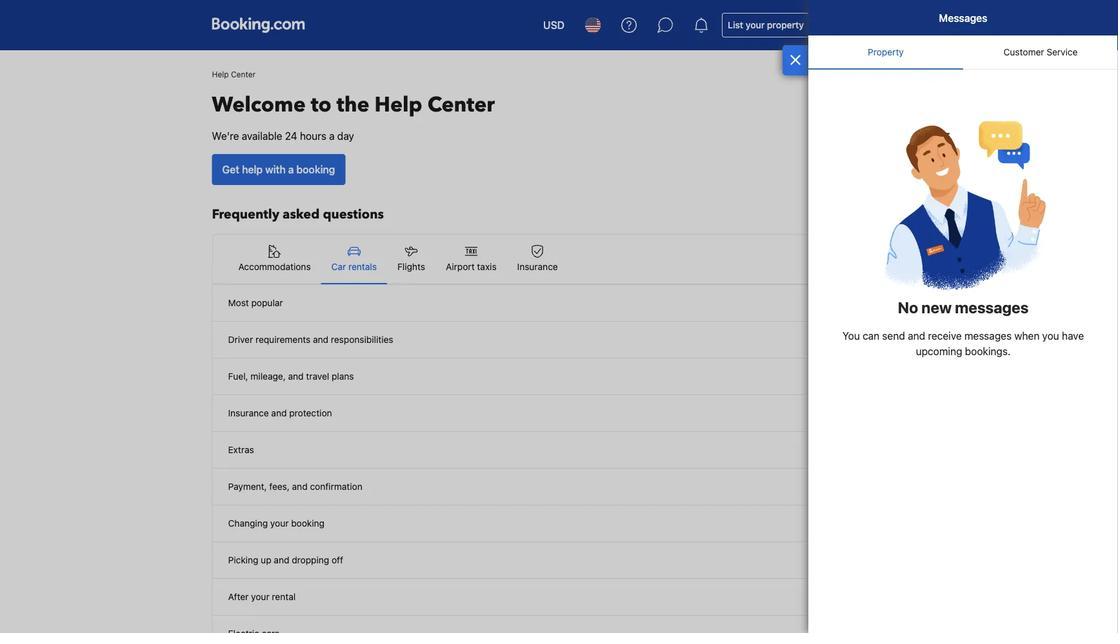 Task type: locate. For each thing, give the bounding box(es) containing it.
help
[[212, 70, 229, 79], [375, 91, 422, 119]]

and for fees,
[[292, 482, 308, 492]]

insurance
[[517, 262, 558, 272], [228, 408, 269, 419]]

and inside the picking up and dropping off button
[[274, 555, 289, 566]]

and left protection
[[271, 408, 287, 419]]

changing your booking button
[[213, 506, 906, 543]]

your inside button
[[270, 519, 289, 529]]

insurance inside tab list
[[517, 262, 558, 272]]

your right changing
[[270, 519, 289, 529]]

insurance for insurance
[[517, 262, 558, 272]]

center
[[231, 70, 256, 79], [428, 91, 495, 119]]

a left day
[[329, 130, 335, 142]]

and inside fuel, mileage, and travel plans button
[[288, 371, 304, 382]]

and inside payment, fees, and confirmation button
[[292, 482, 308, 492]]

genius level 1 link
[[815, 8, 912, 43]]

insurance and protection button
[[213, 396, 906, 432]]

car rentals
[[331, 262, 377, 272]]

car rentals button
[[321, 235, 387, 284]]

property
[[767, 20, 804, 30]]

1 vertical spatial your
[[270, 519, 289, 529]]

1 horizontal spatial your
[[270, 519, 289, 529]]

level
[[874, 27, 893, 36]]

with
[[265, 164, 286, 176]]

your right list
[[746, 20, 765, 30]]

booking up dropping
[[291, 519, 325, 529]]

and inside driver requirements and responsibilities button
[[313, 335, 329, 345]]

insurance up most popular button
[[517, 262, 558, 272]]

0 horizontal spatial a
[[288, 164, 294, 176]]

close image
[[790, 55, 802, 65]]

tab list
[[213, 235, 906, 285]]

0 vertical spatial insurance
[[517, 262, 558, 272]]

requirements
[[256, 335, 311, 345]]

plans
[[332, 371, 354, 382]]

1 vertical spatial insurance
[[228, 408, 269, 419]]

we're available 24 hours a day
[[212, 130, 354, 142]]

asked
[[283, 206, 320, 224]]

and right up
[[274, 555, 289, 566]]

0 horizontal spatial your
[[251, 592, 270, 603]]

0 vertical spatial your
[[746, 20, 765, 30]]

1 horizontal spatial help
[[375, 91, 422, 119]]

list
[[728, 20, 744, 30]]

help right the
[[375, 91, 422, 119]]

1 vertical spatial a
[[288, 164, 294, 176]]

booking down hours
[[297, 164, 335, 176]]

booking.com online hotel reservations image
[[212, 17, 305, 33]]

day
[[337, 130, 354, 142]]

insurance and protection
[[228, 408, 332, 419]]

get
[[222, 164, 239, 176]]

off
[[332, 555, 343, 566]]

after your rental button
[[213, 580, 906, 616]]

help up "welcome"
[[212, 70, 229, 79]]

genius level 1
[[846, 27, 898, 36]]

taxis
[[477, 262, 497, 272]]

1 horizontal spatial a
[[329, 130, 335, 142]]

list your property link
[[722, 13, 810, 37]]

1 horizontal spatial insurance
[[517, 262, 558, 272]]

1 horizontal spatial center
[[428, 91, 495, 119]]

and right fees,
[[292, 482, 308, 492]]

flights
[[398, 262, 425, 272]]

and
[[313, 335, 329, 345], [288, 371, 304, 382], [271, 408, 287, 419], [292, 482, 308, 492], [274, 555, 289, 566]]

1
[[895, 27, 898, 36]]

0 vertical spatial help
[[212, 70, 229, 79]]

a
[[329, 130, 335, 142], [288, 164, 294, 176]]

dropping
[[292, 555, 329, 566]]

0 vertical spatial center
[[231, 70, 256, 79]]

0 vertical spatial a
[[329, 130, 335, 142]]

and for mileage,
[[288, 371, 304, 382]]

2 vertical spatial your
[[251, 592, 270, 603]]

your
[[746, 20, 765, 30], [270, 519, 289, 529], [251, 592, 270, 603]]

your right after
[[251, 592, 270, 603]]

booking
[[297, 164, 335, 176], [291, 519, 325, 529]]

driver requirements and responsibilities button
[[213, 322, 906, 359]]

0 horizontal spatial insurance
[[228, 408, 269, 419]]

1 vertical spatial help
[[375, 91, 422, 119]]

your for rental
[[251, 592, 270, 603]]

airport taxis button
[[436, 235, 507, 284]]

mileage,
[[251, 371, 286, 382]]

accommodations
[[238, 262, 311, 272]]

fuel, mileage, and travel plans button
[[213, 359, 906, 396]]

tab list containing accommodations
[[213, 235, 906, 285]]

insurance up extras
[[228, 408, 269, 419]]

a right the with at left top
[[288, 164, 294, 176]]

0 horizontal spatial center
[[231, 70, 256, 79]]

2 horizontal spatial your
[[746, 20, 765, 30]]

frequently asked questions
[[212, 206, 384, 224]]

after
[[228, 592, 249, 603]]

and left the travel
[[288, 371, 304, 382]]

and up the travel
[[313, 335, 329, 345]]

to
[[311, 91, 332, 119]]

usd button
[[536, 10, 573, 41]]

travel
[[306, 371, 329, 382]]

we're
[[212, 130, 239, 142]]

your inside button
[[251, 592, 270, 603]]

and for requirements
[[313, 335, 329, 345]]



Task type: describe. For each thing, give the bounding box(es) containing it.
and for up
[[274, 555, 289, 566]]

get help with a booking button
[[212, 154, 345, 185]]

available
[[242, 130, 282, 142]]

most popular
[[228, 298, 283, 308]]

airport taxis
[[446, 262, 497, 272]]

payment, fees, and confirmation button
[[213, 469, 906, 506]]

fees,
[[269, 482, 290, 492]]

and inside insurance and protection button
[[271, 408, 287, 419]]

welcome to the help center
[[212, 91, 495, 119]]

fuel,
[[228, 371, 248, 382]]

0 vertical spatial booking
[[297, 164, 335, 176]]

help center
[[212, 70, 256, 79]]

extras button
[[213, 432, 906, 469]]

rental
[[272, 592, 296, 603]]

driver
[[228, 335, 253, 345]]

usd
[[543, 19, 565, 31]]

popular
[[251, 298, 283, 308]]

a inside button
[[288, 164, 294, 176]]

insurance for insurance and protection
[[228, 408, 269, 419]]

24
[[285, 130, 297, 142]]

genius
[[846, 27, 871, 36]]

responsibilities
[[331, 335, 393, 345]]

confirmation
[[310, 482, 363, 492]]

picking up and dropping off button
[[213, 543, 906, 580]]

changing your booking
[[228, 519, 325, 529]]

payment, fees, and confirmation
[[228, 482, 363, 492]]

fuel, mileage, and travel plans
[[228, 371, 354, 382]]

most
[[228, 298, 249, 308]]

insurance button
[[507, 235, 568, 284]]

your for booking
[[270, 519, 289, 529]]

1 vertical spatial center
[[428, 91, 495, 119]]

hours
[[300, 130, 326, 142]]

after your rental
[[228, 592, 296, 603]]

the
[[337, 91, 370, 119]]

help
[[242, 164, 263, 176]]

accommodations button
[[228, 235, 321, 284]]

0 horizontal spatial help
[[212, 70, 229, 79]]

payment,
[[228, 482, 267, 492]]

your for property
[[746, 20, 765, 30]]

changing
[[228, 519, 268, 529]]

1 vertical spatial booking
[[291, 519, 325, 529]]

frequently
[[212, 206, 279, 224]]

picking
[[228, 555, 258, 566]]

up
[[261, 555, 271, 566]]

driver requirements and responsibilities
[[228, 335, 393, 345]]

picking up and dropping off
[[228, 555, 343, 566]]

welcome
[[212, 91, 306, 119]]

extras
[[228, 445, 254, 456]]

most popular button
[[213, 285, 906, 322]]

list your property
[[728, 20, 804, 30]]

get help with a booking
[[222, 164, 335, 176]]

airport
[[446, 262, 475, 272]]

car
[[331, 262, 346, 272]]

flights button
[[387, 235, 436, 284]]

protection
[[289, 408, 332, 419]]

rentals
[[349, 262, 377, 272]]

questions
[[323, 206, 384, 224]]



Task type: vqa. For each thing, say whether or not it's contained in the screenshot.
plans
yes



